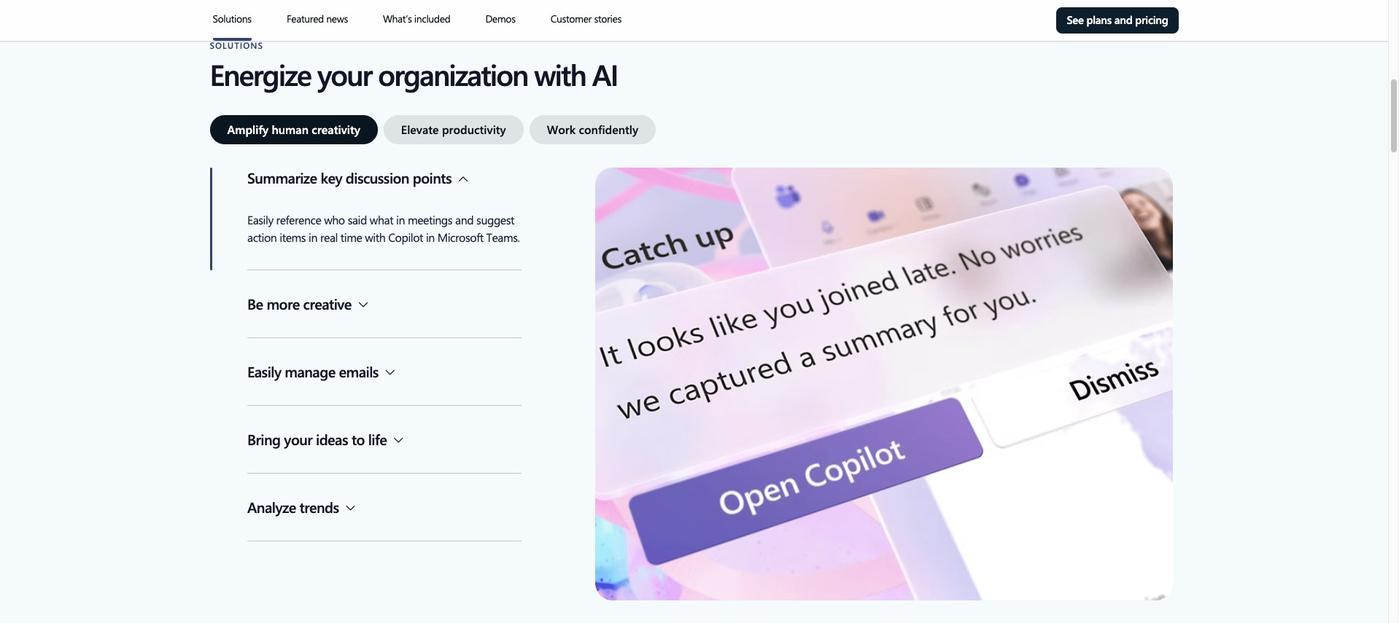 Task type: vqa. For each thing, say whether or not it's contained in the screenshot.
next at right bottom
no



Task type: describe. For each thing, give the bounding box(es) containing it.
solutions image
[[213, 38, 252, 41]]

your
[[317, 55, 372, 93]]

with
[[534, 55, 586, 93]]

a copilot popup to open or dismiss the prompt image
[[595, 168, 1173, 601]]

plans
[[1086, 12, 1112, 27]]

see plans and pricing link
[[1057, 7, 1178, 34]]

pricing
[[1135, 12, 1168, 27]]

see
[[1067, 12, 1084, 27]]

in-page quick links element
[[140, 0, 1248, 41]]

energize
[[210, 55, 311, 93]]



Task type: locate. For each thing, give the bounding box(es) containing it.
tab list
[[210, 115, 1173, 144]]

and
[[1114, 12, 1132, 27]]

ai
[[592, 55, 617, 93]]

organization
[[378, 55, 528, 93]]

see plans and pricing
[[1067, 12, 1168, 27]]

energize your organization with ai
[[210, 55, 617, 93]]



